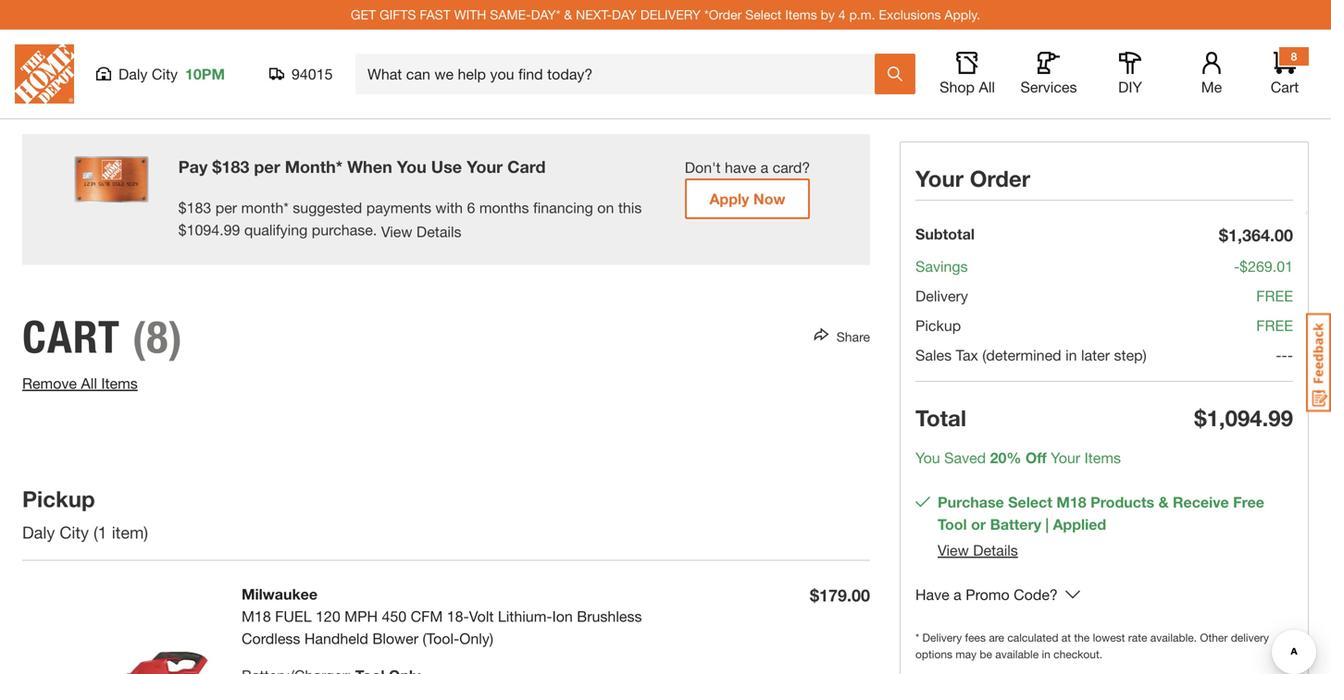 Task type: locate. For each thing, give the bounding box(es) containing it.
1 vertical spatial details
[[973, 542, 1018, 560]]

delivery inside * delivery fees are calculated at the lowest rate available. other delivery options may be available in checkout.
[[923, 632, 962, 645]]

select
[[745, 7, 782, 22], [1008, 494, 1053, 512]]

cordless
[[242, 630, 300, 648]]

you
[[397, 157, 427, 177], [916, 449, 940, 467]]

use
[[431, 157, 462, 177]]

applied
[[1053, 516, 1107, 534]]

months
[[479, 199, 529, 217]]

all inside button
[[979, 78, 995, 96]]

0 horizontal spatial view details button
[[381, 221, 462, 243]]

daly left (
[[22, 523, 55, 543]]

$
[[212, 157, 222, 177], [178, 199, 187, 217], [178, 221, 187, 239]]

$ 183 per month* suggested payments with 6
[[178, 199, 475, 217]]

pay
[[178, 157, 208, 177]]

card
[[507, 157, 546, 177]]

free
[[1257, 287, 1293, 305], [1257, 317, 1293, 335]]

promo
[[966, 587, 1010, 604]]

sales
[[916, 347, 952, 364]]

free up --- at the right of the page
[[1257, 317, 1293, 335]]

select right *order
[[745, 7, 782, 22]]

city left (
[[60, 523, 89, 543]]

1 horizontal spatial &
[[1159, 494, 1169, 512]]

6
[[467, 199, 475, 217]]

your right use
[[467, 157, 503, 177]]

0 horizontal spatial 183
[[187, 199, 211, 217]]

0 horizontal spatial m18
[[242, 608, 271, 626]]

later
[[1081, 347, 1110, 364]]

savings
[[916, 258, 968, 275]]

apply now
[[710, 190, 786, 208]]

0 horizontal spatial per
[[215, 199, 237, 217]]

&
[[564, 7, 572, 22], [1159, 494, 1169, 512]]

1 horizontal spatial m18
[[1057, 494, 1087, 512]]

1 horizontal spatial a
[[954, 587, 962, 604]]

gifts
[[380, 7, 416, 22]]

$1,094.99
[[1195, 405, 1293, 431]]

0 vertical spatial free
[[1257, 287, 1293, 305]]

delivery up options
[[923, 632, 962, 645]]

0 vertical spatial details
[[417, 223, 462, 241]]

& right day*
[[564, 7, 572, 22]]

all
[[979, 78, 995, 96], [81, 375, 97, 392]]

a right have
[[954, 587, 962, 604]]

1 vertical spatial per
[[215, 199, 237, 217]]

have a promo code?
[[916, 587, 1058, 604]]

$ up 1094.99
[[178, 199, 187, 217]]

120
[[316, 608, 340, 626]]

only)
[[459, 630, 493, 648]]

options
[[916, 649, 953, 662]]

free down $269.01
[[1257, 287, 1293, 305]]

your
[[467, 157, 503, 177], [916, 165, 964, 192], [1051, 449, 1081, 467]]

per up month* in the top left of the page
[[254, 157, 280, 177]]

items
[[785, 7, 817, 22], [101, 375, 138, 392]]

1 vertical spatial pickup
[[22, 486, 95, 512]]

your up subtotal
[[916, 165, 964, 192]]

183 up 1094.99
[[187, 199, 211, 217]]

1 vertical spatial items
[[101, 375, 138, 392]]

pickup up sales
[[916, 317, 961, 335]]

product image
[[22, 584, 212, 675]]

delivery
[[1231, 632, 1269, 645]]

view details button down 'payments' at left
[[381, 221, 462, 243]]

0 vertical spatial daly
[[119, 65, 148, 83]]

0 horizontal spatial details
[[417, 223, 462, 241]]

0 vertical spatial select
[[745, 7, 782, 22]]

(tool-
[[423, 630, 459, 648]]

remove
[[22, 375, 77, 392]]

0 horizontal spatial city
[[60, 523, 89, 543]]

all right shop
[[979, 78, 995, 96]]

select up battery
[[1008, 494, 1053, 512]]

your right off
[[1051, 449, 1081, 467]]

in left later
[[1066, 347, 1077, 364]]

18-
[[447, 608, 469, 626]]

other
[[1200, 632, 1228, 645]]

0 horizontal spatial &
[[564, 7, 572, 22]]

1 vertical spatial in
[[1042, 649, 1051, 662]]

0 vertical spatial m18
[[1057, 494, 1087, 512]]

183 right the pay
[[222, 157, 249, 177]]

subtotal
[[916, 225, 975, 243]]

1 vertical spatial free
[[1257, 317, 1293, 335]]

1 vertical spatial m18
[[242, 608, 271, 626]]

shop
[[940, 78, 975, 96]]

receive
[[1173, 494, 1229, 512]]

(determined
[[983, 347, 1062, 364]]

$269.01
[[1240, 258, 1293, 275]]

available
[[996, 649, 1039, 662]]

a right have on the top right
[[761, 159, 769, 176]]

m18 up | applied
[[1057, 494, 1087, 512]]

services
[[1021, 78, 1077, 96]]

details
[[417, 223, 462, 241], [973, 542, 1018, 560]]

0 horizontal spatial in
[[1042, 649, 1051, 662]]

0 vertical spatial per
[[254, 157, 280, 177]]

you saved 20% off your item s
[[916, 449, 1121, 467]]

s
[[1114, 449, 1121, 467]]

20%
[[990, 449, 1022, 467]]

share link
[[829, 330, 870, 345]]

94015 button
[[269, 65, 333, 83]]

0 vertical spatial view
[[381, 223, 412, 241]]

ion
[[552, 608, 573, 626]]

m18 inside milwaukee m18 fuel 120 mph 450 cfm 18-volt lithium-ion brushless cordless handheld blower (tool-only)
[[242, 608, 271, 626]]

0 vertical spatial items
[[785, 7, 817, 22]]

m18
[[1057, 494, 1087, 512], [242, 608, 271, 626]]

the home depot logo image
[[15, 44, 74, 104]]

lowest
[[1093, 632, 1125, 645]]

details down or
[[973, 542, 1018, 560]]

1 vertical spatial all
[[81, 375, 97, 392]]

delivery down savings
[[916, 287, 968, 305]]

remove all items link
[[22, 375, 138, 392]]

are
[[989, 632, 1005, 645]]

all for remove
[[81, 375, 97, 392]]

view details button
[[381, 221, 462, 243], [938, 542, 1018, 560]]

pickup up daly city ( 1 item )
[[22, 486, 95, 512]]

$ down the pay
[[178, 221, 187, 239]]

$ right the pay
[[212, 157, 222, 177]]

0 vertical spatial $
[[212, 157, 222, 177]]

1 horizontal spatial daly
[[119, 65, 148, 83]]

1 horizontal spatial city
[[152, 65, 178, 83]]

1 horizontal spatial view
[[938, 542, 969, 560]]

94015
[[292, 65, 333, 83]]

m18 up cordless
[[242, 608, 271, 626]]

delivery
[[916, 287, 968, 305], [923, 632, 962, 645]]

1 vertical spatial a
[[954, 587, 962, 604]]

view down 'payments' at left
[[381, 223, 412, 241]]

battery
[[990, 516, 1042, 534]]

services button
[[1019, 52, 1079, 96]]

city left 10pm
[[152, 65, 178, 83]]

suggested
[[293, 199, 362, 217]]

remove all items
[[22, 375, 138, 392]]

when
[[347, 157, 392, 177]]

view details button down or
[[938, 542, 1018, 560]]

0 horizontal spatial select
[[745, 7, 782, 22]]

cfm
[[411, 608, 443, 626]]

1 vertical spatial select
[[1008, 494, 1053, 512]]

1 horizontal spatial in
[[1066, 347, 1077, 364]]

now
[[753, 190, 786, 208]]

1 vertical spatial you
[[916, 449, 940, 467]]

1 horizontal spatial view details button
[[938, 542, 1018, 560]]

0 vertical spatial city
[[152, 65, 178, 83]]

1 vertical spatial &
[[1159, 494, 1169, 512]]

in
[[1066, 347, 1077, 364], [1042, 649, 1051, 662]]

your order
[[916, 165, 1031, 192]]

m18 inside purchase select m18 products & receive free tool or battery
[[1057, 494, 1087, 512]]

0 vertical spatial pickup
[[916, 317, 961, 335]]

fuel
[[275, 608, 312, 626]]

volt
[[469, 608, 494, 626]]

per up 1094.99
[[215, 199, 237, 217]]

in inside * delivery fees are calculated at the lowest rate available. other delivery options may be available in checkout.
[[1042, 649, 1051, 662]]

1 vertical spatial city
[[60, 523, 89, 543]]

$ inside months financing on this $
[[178, 221, 187, 239]]

get gifts fast with same-day* & next-day delivery *order select items by 4 p.m. exclusions apply.
[[351, 7, 981, 22]]

per
[[254, 157, 280, 177], [215, 199, 237, 217]]

details inside "1094.99 qualifying purchase. view details"
[[417, 223, 462, 241]]

available.
[[1151, 632, 1197, 645]]

0 vertical spatial a
[[761, 159, 769, 176]]

0 vertical spatial you
[[397, 157, 427, 177]]

1 horizontal spatial all
[[979, 78, 995, 96]]

0 horizontal spatial pickup
[[22, 486, 95, 512]]

& left receive
[[1159, 494, 1169, 512]]

daly
[[119, 65, 148, 83], [22, 523, 55, 543]]

exclusions
[[879, 7, 941, 22]]

1 vertical spatial daly
[[22, 523, 55, 543]]

-
[[1234, 258, 1240, 275], [1276, 347, 1282, 364], [1282, 347, 1288, 364], [1288, 347, 1293, 364]]

items down cart (8)
[[101, 375, 138, 392]]

on
[[597, 199, 614, 217]]

1 vertical spatial delivery
[[923, 632, 962, 645]]

daly left 10pm
[[119, 65, 148, 83]]

0 horizontal spatial items
[[101, 375, 138, 392]]

presentation image
[[74, 156, 148, 203]]

0 horizontal spatial you
[[397, 157, 427, 177]]

0 horizontal spatial your
[[467, 157, 503, 177]]

you left the saved
[[916, 449, 940, 467]]

rate
[[1128, 632, 1148, 645]]

calculated
[[1008, 632, 1059, 645]]

city for 10pm
[[152, 65, 178, 83]]

1 vertical spatial $
[[178, 199, 187, 217]]

details down the with
[[417, 223, 462, 241]]

1 vertical spatial view details button
[[938, 542, 1018, 560]]

1 horizontal spatial select
[[1008, 494, 1053, 512]]

you left use
[[397, 157, 427, 177]]

apply.
[[945, 7, 981, 22]]

0 vertical spatial 183
[[222, 157, 249, 177]]

items left by
[[785, 7, 817, 22]]

0 vertical spatial all
[[979, 78, 995, 96]]

2 vertical spatial $
[[178, 221, 187, 239]]

or
[[971, 516, 986, 534]]

in down calculated
[[1042, 649, 1051, 662]]

sales tax (determined in later step)
[[916, 347, 1147, 364]]

1 free from the top
[[1257, 287, 1293, 305]]

0 horizontal spatial view
[[381, 223, 412, 241]]

1 horizontal spatial 183
[[222, 157, 249, 177]]

with
[[454, 7, 486, 22]]

tool
[[938, 516, 967, 534]]

2 horizontal spatial your
[[1051, 449, 1081, 467]]

view down tool
[[938, 542, 969, 560]]

1 horizontal spatial you
[[916, 449, 940, 467]]

What can we help you find today? search field
[[368, 55, 874, 94]]

all right remove
[[81, 375, 97, 392]]

0 horizontal spatial daly
[[22, 523, 55, 543]]

0 horizontal spatial all
[[81, 375, 97, 392]]



Task type: vqa. For each thing, say whether or not it's contained in the screenshot.
first 'Delivery' from the right
no



Task type: describe. For each thing, give the bounding box(es) containing it.
handheld
[[304, 630, 368, 648]]

months financing on this $
[[178, 199, 642, 239]]

have
[[725, 159, 757, 176]]

apply
[[710, 190, 749, 208]]

450
[[382, 608, 407, 626]]

0 vertical spatial view details button
[[381, 221, 462, 243]]

mph
[[345, 608, 378, 626]]

diy
[[1119, 78, 1142, 96]]

fees
[[965, 632, 986, 645]]

saved
[[944, 449, 986, 467]]

city for (
[[60, 523, 89, 543]]

day*
[[531, 7, 561, 22]]

*order
[[704, 7, 742, 22]]

apply now button
[[685, 179, 810, 219]]

milwaukee
[[242, 586, 318, 604]]

lithium-
[[498, 608, 552, 626]]

delivery
[[641, 7, 701, 22]]

by
[[821, 7, 835, 22]]

1 horizontal spatial your
[[916, 165, 964, 192]]

0 vertical spatial delivery
[[916, 287, 968, 305]]

fast
[[420, 7, 451, 22]]

4
[[839, 7, 846, 22]]

get
[[351, 7, 376, 22]]

payments
[[366, 199, 431, 217]]

(
[[94, 523, 98, 543]]

this
[[618, 199, 642, 217]]

cart (8)
[[22, 310, 183, 364]]

products
[[1091, 494, 1155, 512]]

$1,364.00
[[1219, 225, 1293, 245]]

0 vertical spatial &
[[564, 7, 572, 22]]

|
[[1046, 516, 1049, 534]]

the
[[1074, 632, 1090, 645]]

me
[[1201, 78, 1222, 96]]

month*
[[285, 157, 343, 177]]

may
[[956, 649, 977, 662]]

select inside purchase select m18 products & receive free tool or battery
[[1008, 494, 1053, 512]]

1 horizontal spatial per
[[254, 157, 280, 177]]

feedback link image
[[1306, 313, 1331, 413]]

daly city 10pm
[[119, 65, 225, 83]]

don't have a card?
[[685, 159, 810, 176]]

off
[[1026, 449, 1047, 467]]

have a promo code? link
[[916, 584, 1058, 608]]

1094.99 qualifying purchase. view details
[[187, 221, 462, 241]]

share
[[837, 330, 870, 345]]

diy button
[[1101, 52, 1160, 96]]

same-
[[490, 7, 531, 22]]

me button
[[1182, 52, 1242, 96]]

shop all
[[940, 78, 995, 96]]

card?
[[773, 159, 810, 176]]

| applied
[[1042, 516, 1107, 534]]

cart
[[22, 310, 120, 364]]

item
[[112, 523, 144, 543]]

daly for daly city 10pm
[[119, 65, 148, 83]]

all for shop
[[979, 78, 995, 96]]

next-
[[576, 7, 612, 22]]

free
[[1233, 494, 1265, 512]]

cart 8
[[1271, 50, 1299, 96]]

daly for daly city ( 1 item )
[[22, 523, 55, 543]]

qualifying
[[244, 221, 308, 239]]

item
[[1085, 449, 1114, 467]]

1 horizontal spatial pickup
[[916, 317, 961, 335]]

milwaukee m18 fuel 120 mph 450 cfm 18-volt lithium-ion brushless cordless handheld blower (tool-only)
[[242, 586, 642, 648]]

-$269.01
[[1234, 258, 1293, 275]]

step)
[[1114, 347, 1147, 364]]

view inside "1094.99 qualifying purchase. view details"
[[381, 223, 412, 241]]

0 vertical spatial in
[[1066, 347, 1077, 364]]

1
[[98, 523, 107, 543]]

1 horizontal spatial items
[[785, 7, 817, 22]]

2 free from the top
[[1257, 317, 1293, 335]]

)
[[144, 523, 148, 543]]

daly city ( 1 item )
[[22, 523, 153, 543]]

1 vertical spatial 183
[[187, 199, 211, 217]]

8
[[1291, 50, 1297, 63]]

0 horizontal spatial a
[[761, 159, 769, 176]]

purchase
[[938, 494, 1004, 512]]

shop all button
[[938, 52, 997, 96]]

brushless
[[577, 608, 642, 626]]

$179.00
[[810, 586, 870, 606]]

tax
[[956, 347, 978, 364]]

purchase.
[[312, 221, 377, 239]]

at
[[1062, 632, 1071, 645]]

(8)
[[132, 310, 183, 364]]

pay $ 183 per month* when you use your card
[[178, 157, 546, 177]]

1 vertical spatial view
[[938, 542, 969, 560]]

view details
[[938, 542, 1018, 560]]

& inside purchase select m18 products & receive free tool or battery
[[1159, 494, 1169, 512]]

1 horizontal spatial details
[[973, 542, 1018, 560]]



